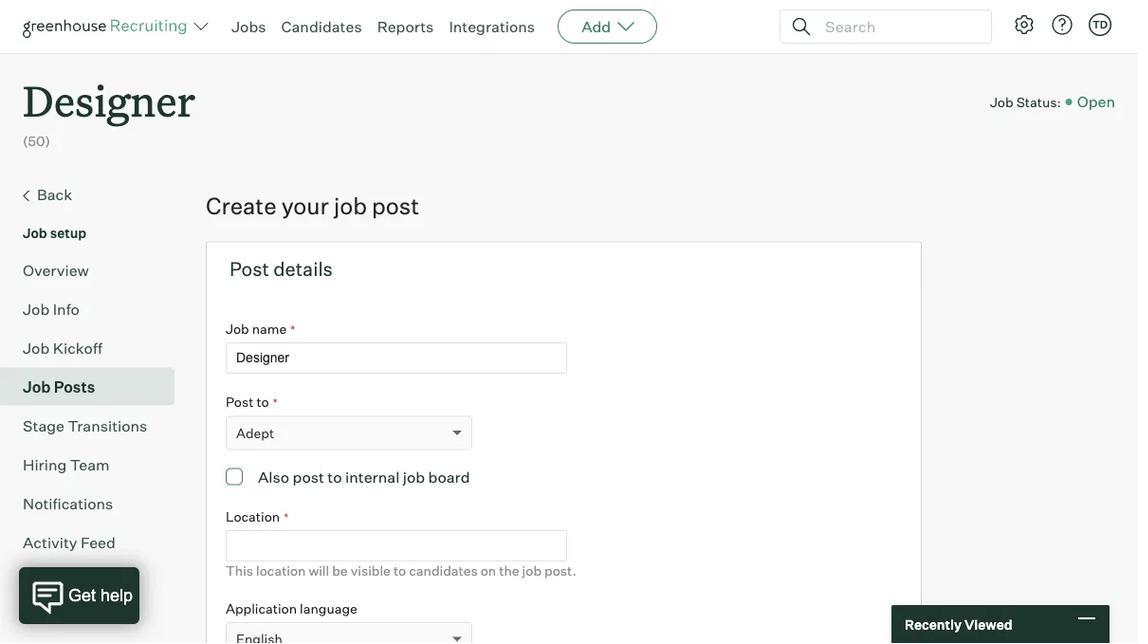 Task type: locate. For each thing, give the bounding box(es) containing it.
td
[[1093, 18, 1108, 31]]

language
[[300, 600, 358, 617]]

feed
[[81, 533, 116, 552]]

post right also
[[293, 468, 324, 487]]

job left setup
[[23, 225, 47, 241]]

to up adept
[[257, 394, 269, 411]]

post for post details
[[230, 257, 269, 281]]

1 horizontal spatial to
[[328, 468, 342, 487]]

job left board
[[403, 468, 425, 487]]

location
[[256, 563, 306, 580]]

job left 'info'
[[23, 300, 50, 319]]

reports link
[[377, 17, 434, 36]]

1 vertical spatial to
[[328, 468, 342, 487]]

to
[[257, 394, 269, 411], [328, 468, 342, 487], [394, 563, 406, 580]]

be
[[332, 563, 348, 580]]

activity feed link
[[23, 531, 167, 554]]

back link
[[23, 183, 167, 208]]

hiring team link
[[23, 453, 167, 476]]

stage transitions link
[[23, 414, 167, 437]]

posts
[[54, 377, 95, 396]]

0 horizontal spatial post
[[293, 468, 324, 487]]

post
[[230, 257, 269, 281], [226, 394, 254, 411]]

adept
[[236, 425, 274, 441]]

job right the
[[523, 563, 542, 580]]

your
[[282, 191, 329, 220]]

reports
[[377, 17, 434, 36]]

this location will be visible to candidates on the job post.
[[226, 563, 577, 580]]

transitions
[[68, 416, 147, 435]]

job kickoff link
[[23, 337, 167, 359]]

kickoff
[[53, 338, 102, 357]]

job
[[991, 94, 1014, 110], [23, 225, 47, 241], [23, 300, 50, 319], [226, 320, 249, 337], [23, 338, 50, 357], [23, 377, 51, 396]]

integrations
[[449, 17, 535, 36]]

0 vertical spatial post
[[372, 191, 420, 220]]

back
[[37, 185, 72, 204]]

td button
[[1086, 9, 1116, 40]]

application
[[226, 600, 297, 617]]

2 vertical spatial to
[[394, 563, 406, 580]]

2 vertical spatial job
[[523, 563, 542, 580]]

0 vertical spatial post
[[230, 257, 269, 281]]

will
[[309, 563, 329, 580]]

option
[[236, 631, 283, 643]]

application language
[[226, 600, 358, 617]]

notifications link
[[23, 492, 167, 515]]

Search text field
[[821, 13, 975, 40]]

job name
[[226, 320, 287, 337]]

create
[[206, 191, 277, 220]]

on
[[481, 563, 497, 580]]

visible
[[351, 563, 391, 580]]

hiring
[[23, 455, 67, 474]]

post left details
[[230, 257, 269, 281]]

post up adept
[[226, 394, 254, 411]]

2 horizontal spatial to
[[394, 563, 406, 580]]

this
[[226, 563, 253, 580]]

None text field
[[226, 343, 567, 374]]

viewed
[[965, 616, 1013, 633]]

job for job setup
[[23, 225, 47, 241]]

greenhouse recruiting image
[[23, 15, 194, 38]]

job right your
[[334, 191, 367, 220]]

post right your
[[372, 191, 420, 220]]

job left posts
[[23, 377, 51, 396]]

job left "name"
[[226, 320, 249, 337]]

to right the visible
[[394, 563, 406, 580]]

details
[[274, 257, 333, 281]]

0 horizontal spatial to
[[257, 394, 269, 411]]

job left status:
[[991, 94, 1014, 110]]

1 vertical spatial post
[[226, 394, 254, 411]]

overview link
[[23, 259, 167, 282]]

job for job posts
[[23, 377, 51, 396]]

job left kickoff
[[23, 338, 50, 357]]

post
[[372, 191, 420, 220], [293, 468, 324, 487]]

job posts
[[23, 377, 95, 396]]

configure image
[[1013, 13, 1036, 36]]

stage transitions
[[23, 416, 147, 435]]

name
[[252, 320, 287, 337]]

0 vertical spatial to
[[257, 394, 269, 411]]

notifications
[[23, 494, 113, 513]]

candidates link
[[281, 17, 362, 36]]

job
[[334, 191, 367, 220], [403, 468, 425, 487], [523, 563, 542, 580]]

activity
[[23, 533, 77, 552]]

0 vertical spatial job
[[334, 191, 367, 220]]

post details
[[230, 257, 333, 281]]

status:
[[1017, 94, 1062, 110]]

job posts link
[[23, 375, 167, 398]]

job for job status:
[[991, 94, 1014, 110]]

1 vertical spatial job
[[403, 468, 425, 487]]

to left internal
[[328, 468, 342, 487]]

job kickoff
[[23, 338, 102, 357]]

None text field
[[226, 531, 567, 562]]

designer (50)
[[23, 72, 196, 150]]

jobs link
[[232, 17, 266, 36]]



Task type: vqa. For each thing, say whether or not it's contained in the screenshot.
Recently
yes



Task type: describe. For each thing, give the bounding box(es) containing it.
designer link
[[23, 53, 196, 132]]

post to
[[226, 394, 269, 411]]

stage
[[23, 416, 64, 435]]

post for post to
[[226, 394, 254, 411]]

candidates
[[281, 17, 362, 36]]

job status:
[[991, 94, 1062, 110]]

hiring team
[[23, 455, 110, 474]]

2 horizontal spatial job
[[523, 563, 542, 580]]

add
[[582, 17, 611, 36]]

recently viewed
[[905, 616, 1013, 633]]

integrations link
[[449, 17, 535, 36]]

internal
[[345, 468, 400, 487]]

1 vertical spatial post
[[293, 468, 324, 487]]

job info
[[23, 300, 80, 319]]

jobs
[[232, 17, 266, 36]]

the
[[499, 563, 520, 580]]

(50)
[[23, 133, 50, 150]]

job info link
[[23, 298, 167, 320]]

post.
[[545, 563, 577, 580]]

td button
[[1089, 13, 1112, 36]]

info
[[53, 300, 80, 319]]

activity feed
[[23, 533, 116, 552]]

0 horizontal spatial job
[[334, 191, 367, 220]]

create your job post
[[206, 191, 420, 220]]

add button
[[558, 9, 658, 44]]

also
[[258, 468, 290, 487]]

team
[[70, 455, 110, 474]]

job setup
[[23, 225, 87, 241]]

location
[[226, 508, 280, 525]]

overview
[[23, 261, 89, 280]]

job for job info
[[23, 300, 50, 319]]

setup
[[50, 225, 87, 241]]

1 horizontal spatial post
[[372, 191, 420, 220]]

1 horizontal spatial job
[[403, 468, 425, 487]]

job for job kickoff
[[23, 338, 50, 357]]

board
[[429, 468, 470, 487]]

job for job name
[[226, 320, 249, 337]]

open
[[1078, 92, 1116, 111]]

designer
[[23, 72, 196, 128]]

recently
[[905, 616, 962, 633]]

candidates
[[409, 563, 478, 580]]

also post to internal job board
[[258, 468, 470, 487]]

adept option
[[236, 425, 274, 441]]



